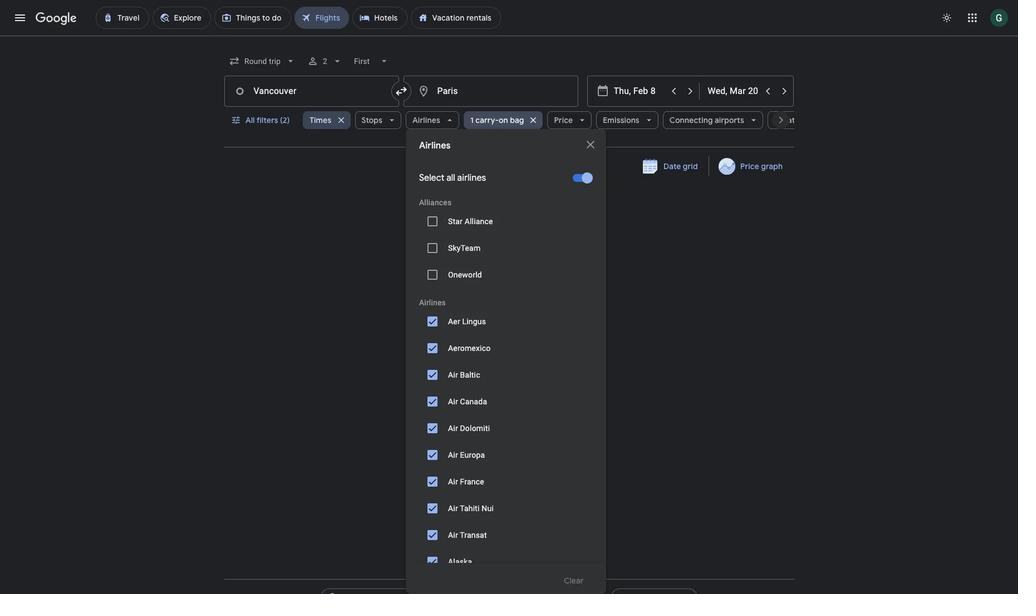 Task type: vqa. For each thing, say whether or not it's contained in the screenshot.
– in the 16 HR 25 MIN VIE – LAX
no



Task type: locate. For each thing, give the bounding box(es) containing it.
no options matching your filters main content
[[224, 156, 794, 566]]

filters
[[256, 115, 278, 125], [561, 203, 589, 217], [504, 224, 525, 233]]

0 vertical spatial airlines
[[412, 115, 440, 125]]

filters up results
[[561, 203, 589, 217]]

no
[[429, 203, 443, 217]]

date
[[663, 161, 681, 171]]

1 vertical spatial filters
[[561, 203, 589, 217]]

close dialog image
[[584, 138, 597, 151]]

europa
[[460, 451, 485, 460]]

lingus
[[462, 317, 486, 326]]

1 horizontal spatial price
[[740, 161, 759, 171]]

star
[[448, 217, 463, 226]]

air left tahiti
[[448, 504, 458, 513]]

air france
[[448, 478, 484, 486]]

price right bag
[[554, 115, 573, 125]]

main menu image
[[13, 11, 27, 24]]

airlines inside 'popup button'
[[412, 115, 440, 125]]

filters right all
[[256, 115, 278, 125]]

aer lingus
[[448, 317, 486, 326]]

air left the baltic
[[448, 371, 458, 380]]

air left france
[[448, 478, 458, 486]]

0 vertical spatial filters
[[256, 115, 278, 125]]

price button
[[547, 107, 592, 134]]

price graph button
[[711, 156, 792, 176]]

your right 'clearing' at the top
[[487, 224, 502, 233]]

canada
[[460, 397, 487, 406]]

airports
[[715, 115, 744, 125]]

1 vertical spatial airlines
[[419, 140, 451, 151]]

None search field
[[224, 48, 825, 594]]

on
[[499, 115, 508, 125]]

graph
[[761, 161, 783, 171]]

your up see
[[536, 203, 558, 217]]

air left canada
[[448, 397, 458, 406]]

skyteam
[[448, 244, 481, 253]]

next image
[[767, 107, 794, 134]]

1 horizontal spatial filters
[[504, 224, 525, 233]]

None field
[[224, 51, 300, 71], [349, 51, 394, 71], [224, 51, 300, 71], [349, 51, 394, 71]]

air tahiti nui
[[448, 504, 494, 513]]

connecting
[[669, 115, 713, 125]]

connecting airports
[[669, 115, 744, 125]]

price inside popup button
[[554, 115, 573, 125]]

0 vertical spatial price
[[554, 115, 573, 125]]

2 air from the top
[[448, 397, 458, 406]]

price left graph
[[740, 161, 759, 171]]

air for air tahiti nui
[[448, 504, 458, 513]]

airlines
[[457, 173, 486, 184]]

air for air baltic
[[448, 371, 458, 380]]

no options matching your filters
[[429, 203, 589, 217]]

air left dolomiti
[[448, 424, 458, 433]]

duration
[[774, 115, 806, 125]]

dolomiti
[[460, 424, 490, 433]]

4 air from the top
[[448, 451, 458, 460]]

0 horizontal spatial filters
[[256, 115, 278, 125]]

stops button
[[355, 107, 401, 134]]

1
[[470, 115, 474, 125]]

only button
[[549, 549, 593, 576]]

star alliance
[[448, 217, 493, 226]]

your
[[536, 203, 558, 217], [487, 224, 502, 233]]

price
[[554, 115, 573, 125], [740, 161, 759, 171]]

0 vertical spatial your
[[536, 203, 558, 217]]

price inside button
[[740, 161, 759, 171]]

5 air from the top
[[448, 478, 458, 486]]

air
[[448, 371, 458, 380], [448, 397, 458, 406], [448, 424, 458, 433], [448, 451, 458, 460], [448, 478, 458, 486], [448, 504, 458, 513], [448, 531, 458, 540]]

None text field
[[224, 76, 399, 107], [403, 76, 578, 107], [224, 76, 399, 107], [403, 76, 578, 107]]

filters inside the all filters (2) button
[[256, 115, 278, 125]]

0 horizontal spatial your
[[487, 224, 502, 233]]

air europa
[[448, 451, 485, 460]]

air left transat
[[448, 531, 458, 540]]

transat
[[460, 531, 487, 540]]

select
[[419, 173, 444, 184]]

grid
[[683, 161, 698, 171]]

results
[[551, 224, 575, 233]]

air for air canada
[[448, 397, 458, 406]]

2 horizontal spatial filters
[[561, 203, 589, 217]]

1 vertical spatial price
[[740, 161, 759, 171]]

2 vertical spatial filters
[[504, 224, 525, 233]]

0 horizontal spatial price
[[554, 115, 573, 125]]

filters left 'to'
[[504, 224, 525, 233]]

air for air france
[[448, 478, 458, 486]]

air left europa
[[448, 451, 458, 460]]

connecting airports button
[[663, 107, 763, 134]]

1 air from the top
[[448, 371, 458, 380]]

1 carry-on bag button
[[464, 107, 543, 134]]

airlines
[[412, 115, 440, 125], [419, 140, 451, 151], [419, 298, 446, 307]]

none search field containing airlines
[[224, 48, 825, 594]]

6 air from the top
[[448, 504, 458, 513]]

3 air from the top
[[448, 424, 458, 433]]

all
[[245, 115, 255, 125]]

2 button
[[303, 48, 347, 75]]

oneworld
[[448, 271, 482, 279]]

7 air from the top
[[448, 531, 458, 540]]



Task type: describe. For each thing, give the bounding box(es) containing it.
1 carry-on bag
[[470, 115, 524, 125]]

price for price
[[554, 115, 573, 125]]

date grid button
[[634, 156, 706, 176]]

try clearing your filters to see results
[[443, 224, 575, 233]]

emissions button
[[596, 107, 658, 134]]

alliances
[[419, 198, 452, 207]]

matching
[[486, 203, 533, 217]]

duration button
[[768, 111, 825, 129]]

air baltic
[[448, 371, 480, 380]]

aeromexico
[[448, 344, 491, 353]]

select all airlines
[[419, 173, 486, 184]]

bag
[[510, 115, 524, 125]]

aer
[[448, 317, 460, 326]]

emissions
[[603, 115, 639, 125]]

1 horizontal spatial your
[[536, 203, 558, 217]]

alaska
[[448, 558, 472, 567]]

only
[[562, 557, 579, 567]]

see
[[536, 224, 549, 233]]

airlines button
[[406, 107, 459, 134]]

alliance
[[465, 217, 493, 226]]

air for air europa
[[448, 451, 458, 460]]

all filters (2)
[[245, 115, 290, 125]]

air transat
[[448, 531, 487, 540]]

swap origin and destination. image
[[394, 85, 408, 98]]

carry-
[[475, 115, 499, 125]]

baltic
[[460, 371, 480, 380]]

to
[[527, 224, 534, 233]]

date grid
[[663, 161, 698, 171]]

options
[[446, 203, 484, 217]]

air for air transat
[[448, 531, 458, 540]]

all
[[447, 173, 455, 184]]

nui
[[482, 504, 494, 513]]

air canada
[[448, 397, 487, 406]]

price for price graph
[[740, 161, 759, 171]]

loading results progress bar
[[0, 36, 1018, 38]]

air for air dolomiti
[[448, 424, 458, 433]]

times
[[310, 115, 331, 125]]

2 vertical spatial airlines
[[419, 298, 446, 307]]

1 vertical spatial your
[[487, 224, 502, 233]]

times button
[[303, 107, 350, 134]]

france
[[460, 478, 484, 486]]

price graph
[[740, 161, 783, 171]]

Return text field
[[708, 76, 759, 106]]

stops
[[362, 115, 382, 125]]

all filters (2) button
[[224, 107, 298, 134]]

clearing
[[456, 224, 485, 233]]

tahiti
[[460, 504, 480, 513]]

air dolomiti
[[448, 424, 490, 433]]

Departure text field
[[614, 76, 665, 106]]

2
[[323, 57, 327, 66]]

change appearance image
[[933, 4, 960, 31]]

(2)
[[280, 115, 290, 125]]

try
[[443, 224, 454, 233]]



